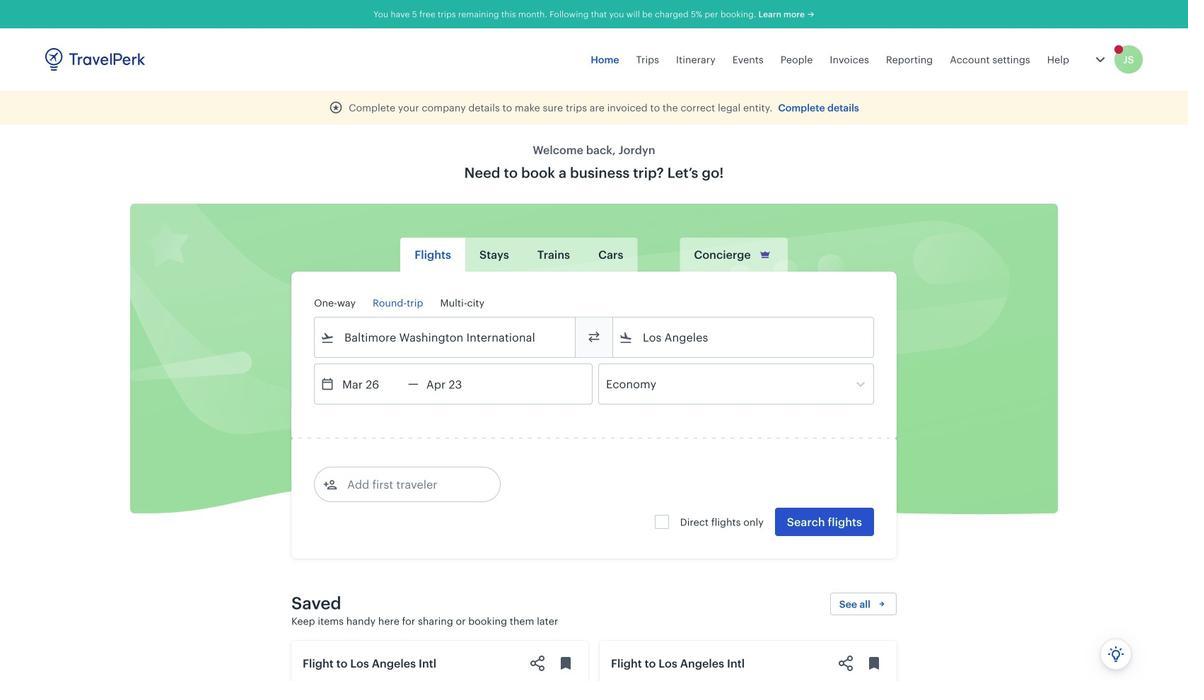 Task type: locate. For each thing, give the bounding box(es) containing it.
Return text field
[[419, 364, 492, 404]]

Depart text field
[[335, 364, 408, 404]]

To search field
[[633, 326, 855, 349]]



Task type: describe. For each thing, give the bounding box(es) containing it.
Add first traveler search field
[[338, 473, 485, 496]]

From search field
[[335, 326, 557, 349]]



